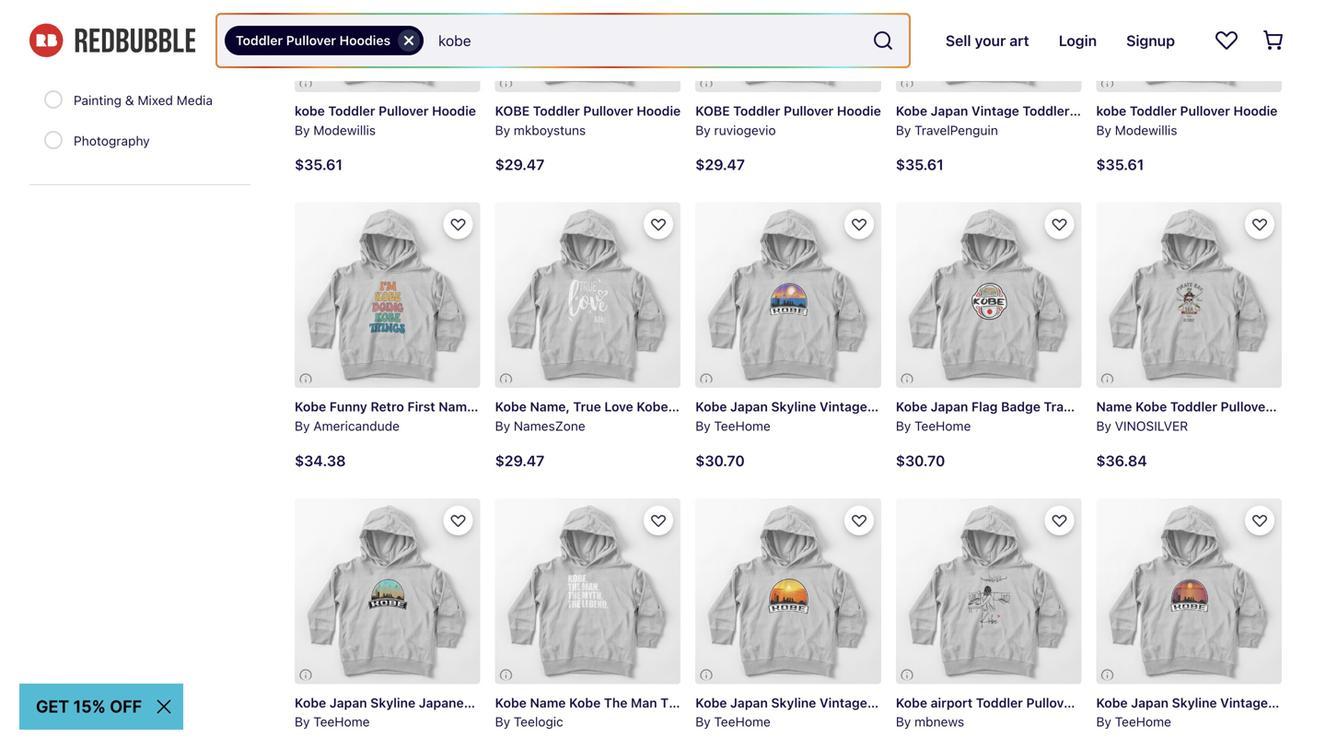 Task type: locate. For each thing, give the bounding box(es) containing it.
retro
[[371, 399, 404, 414]]

0 horizontal spatial kobe
[[495, 103, 530, 118]]

travelpenguin
[[915, 122, 999, 138]]

by inside kobe airport toddler pullover hoodie by mbnews
[[896, 714, 912, 729]]

1 horizontal spatial modewillis
[[1116, 122, 1178, 138]]

nameszone
[[514, 418, 586, 434]]

pullover inside 'kobe japan vintage toddler pullover hoodie by travelpenguin'
[[1074, 103, 1124, 118]]

1 name from the left
[[439, 399, 475, 414]]

0 horizontal spatial $35.61
[[295, 156, 343, 173]]

1 horizontal spatial kobe toddler pullover hoodie by modewillis
[[1097, 103, 1278, 138]]

by teehome for third by teehome link from right
[[295, 714, 370, 729]]

teehome for second by teehome link from the right
[[715, 714, 771, 729]]

by inside kobe funny retro first name toddler pullover hoodie by americandude
[[295, 418, 310, 434]]

hoodie
[[432, 103, 476, 118], [637, 103, 681, 118], [837, 103, 882, 118], [1127, 103, 1171, 118], [1234, 103, 1278, 118], [582, 399, 626, 414], [1275, 399, 1319, 414], [1080, 695, 1124, 710]]

hoodie inside 'kobe japan vintage toddler pullover hoodie by travelpenguin'
[[1127, 103, 1171, 118]]

kobe toddler pullover hoodie by modewillis
[[295, 103, 476, 138], [1097, 103, 1278, 138]]

none radio inside artwork medium option group
[[44, 90, 63, 109]]

kobe left 'japan'
[[896, 103, 928, 118]]

0 horizontal spatial name
[[439, 399, 475, 414]]

kobe up ruviogevio
[[696, 103, 730, 118]]

Toddler Pullover Hoodies field
[[217, 15, 909, 66]]

name right first
[[439, 399, 475, 414]]

artwork medium option group
[[44, 0, 224, 162]]

kobe for kobe airport toddler pullover hoodie by mbnews
[[896, 695, 928, 710]]

kobe
[[295, 103, 325, 118], [1097, 103, 1127, 118]]

2 horizontal spatial $35.61
[[1097, 156, 1145, 173]]

kobe airport toddler pullover hoodie image
[[896, 498, 1082, 684]]

kobe
[[896, 103, 928, 118], [295, 399, 326, 414], [1136, 399, 1168, 414], [896, 695, 928, 710]]

kobe for kobe japan vintage toddler pullover hoodie by travelpenguin
[[896, 103, 928, 118]]

mixed
[[138, 93, 173, 108]]

3 $35.61 from the left
[[1097, 156, 1145, 173]]

hoodie inside kobe airport toddler pullover hoodie by mbnews
[[1080, 695, 1124, 710]]

name
[[439, 399, 475, 414], [1097, 399, 1133, 414]]

painting & mixed media
[[74, 93, 213, 108]]

1 kobe from the left
[[495, 103, 530, 118]]

$29.47
[[495, 156, 545, 173], [696, 156, 745, 173], [495, 452, 545, 469]]

kobe inside 'kobe japan vintage toddler pullover hoodie by travelpenguin'
[[896, 103, 928, 118]]

by inside 'kobe japan vintage toddler pullover hoodie by travelpenguin'
[[896, 122, 912, 138]]

name kobe toddler pullover hoodie image
[[1097, 202, 1283, 388]]

by
[[295, 122, 310, 138], [495, 122, 511, 138], [696, 122, 711, 138], [896, 122, 912, 138], [1097, 122, 1112, 138], [295, 418, 310, 434], [495, 418, 511, 434], [696, 418, 711, 434], [896, 418, 912, 434], [1097, 418, 1112, 434], [295, 714, 310, 729], [495, 714, 511, 729], [696, 714, 711, 729], [896, 714, 912, 729], [1097, 714, 1112, 729]]

2 horizontal spatial by teehome link
[[1097, 498, 1283, 749]]

hoodie inside kobe toddler pullover hoodie by ruviogevio
[[837, 103, 882, 118]]

funny
[[330, 399, 367, 414]]

kobe for kobe funny retro first name toddler pullover hoodie by americandude
[[295, 399, 326, 414]]

modewillis
[[314, 122, 376, 138], [1116, 122, 1178, 138]]

hoodie inside name kobe toddler pullover hoodie by vinosilver
[[1275, 399, 1319, 414]]

kobe
[[495, 103, 530, 118], [696, 103, 730, 118]]

toddler inside kobe toddler pullover hoodie by mkboystuns
[[533, 103, 580, 118]]

kobe toddler pullover hoodie by ruviogevio
[[696, 103, 882, 138]]

vinosilver
[[1116, 418, 1189, 434]]

pullover inside kobe funny retro first name toddler pullover hoodie by americandude
[[528, 399, 579, 414]]

1 horizontal spatial by teehome link
[[696, 498, 882, 749]]

2 kobe toddler pullover hoodie by modewillis from the left
[[1097, 103, 1278, 138]]

none radio inside artwork medium option group
[[44, 131, 63, 149]]

0 horizontal spatial modewillis
[[314, 122, 376, 138]]

$29.47 down by nameszone
[[495, 452, 545, 469]]

teelogic
[[514, 714, 564, 729]]

teehome for third by teehome link from right
[[314, 714, 370, 729]]

1 horizontal spatial kobe
[[1097, 103, 1127, 118]]

$35.61
[[295, 156, 343, 173], [896, 156, 944, 173], [1097, 156, 1145, 173]]

kobe japan vintage toddler pullover hoodie by travelpenguin
[[896, 103, 1171, 138]]

2 name from the left
[[1097, 399, 1133, 414]]

kobe funny retro first name toddler pullover hoodie by americandude
[[295, 399, 626, 434]]

japan
[[931, 103, 969, 118]]

hoodies
[[340, 33, 391, 48]]

kobe japan flag badge travel souvenir stamp toddler pullover hoodie image
[[896, 202, 1082, 388]]

$29.47 for ruviogevio
[[696, 156, 745, 173]]

2 by teehome link from the left
[[696, 498, 882, 749]]

kobe up mkboystuns
[[495, 103, 530, 118]]

toddler inside name kobe toddler pullover hoodie by vinosilver
[[1171, 399, 1218, 414]]

1 horizontal spatial $30.70
[[896, 452, 946, 469]]

$34.38
[[295, 452, 346, 469]]

mbnews
[[915, 714, 965, 729]]

1 horizontal spatial name
[[1097, 399, 1133, 414]]

kobe inside kobe airport toddler pullover hoodie by mbnews
[[896, 695, 928, 710]]

None radio
[[44, 90, 63, 109]]

$30.70
[[696, 452, 745, 469], [896, 452, 946, 469]]

kobe left "funny"
[[295, 399, 326, 414]]

1 horizontal spatial $35.61
[[896, 156, 944, 173]]

by inside name kobe toddler pullover hoodie by vinosilver
[[1097, 418, 1112, 434]]

0 horizontal spatial kobe toddler pullover hoodie by modewillis
[[295, 103, 476, 138]]

2 kobe from the left
[[1097, 103, 1127, 118]]

by teehome
[[696, 418, 771, 434], [896, 418, 972, 434], [295, 714, 370, 729], [696, 714, 771, 729], [1097, 714, 1172, 729]]

name up vinosilver in the bottom right of the page
[[1097, 399, 1133, 414]]

teehome
[[715, 418, 771, 434], [915, 418, 972, 434], [314, 714, 370, 729], [715, 714, 771, 729], [1116, 714, 1172, 729]]

kobe inside kobe funny retro first name toddler pullover hoodie by americandude
[[295, 399, 326, 414]]

0 horizontal spatial by teehome link
[[295, 498, 481, 749]]

0 horizontal spatial $30.70
[[696, 452, 745, 469]]

kobe name kobe the man the myth the legend toddler pullover hoodie image
[[495, 498, 681, 684]]

$29.47 down ruviogevio
[[696, 156, 745, 173]]

airport
[[931, 695, 973, 710]]

toddler inside toddler pullover hoodies button
[[236, 33, 283, 48]]

0 horizontal spatial kobe
[[295, 103, 325, 118]]

kobe japan skyline japanese souvenir toddler pullover hoodie image
[[295, 498, 481, 684]]

mkboystuns
[[514, 122, 586, 138]]

toddler
[[236, 33, 283, 48], [328, 103, 375, 118], [533, 103, 580, 118], [734, 103, 781, 118], [1023, 103, 1070, 118], [1130, 103, 1177, 118], [478, 399, 525, 414], [1171, 399, 1218, 414], [977, 695, 1024, 710]]

digital art
[[74, 12, 133, 27]]

kobe up mbnews
[[896, 695, 928, 710]]

by inside kobe toddler pullover hoodie by mkboystuns
[[495, 122, 511, 138]]

by teehome link
[[295, 498, 481, 749], [696, 498, 882, 749], [1097, 498, 1283, 749]]

kobe inside kobe toddler pullover hoodie by ruviogevio
[[696, 103, 730, 118]]

$29.47 down mkboystuns
[[495, 156, 545, 173]]

teehome for 1st by teehome link from right
[[1116, 714, 1172, 729]]

1 by teehome link from the left
[[295, 498, 481, 749]]

kobe for mkboystuns
[[495, 103, 530, 118]]

painting
[[74, 93, 122, 108]]

1 horizontal spatial kobe
[[696, 103, 730, 118]]

kobe japan skyline vintage sunset travel souvenir toddler pullover hoodie image
[[696, 202, 882, 388], [696, 498, 882, 684], [1097, 498, 1283, 684]]

kobe up vinosilver in the bottom right of the page
[[1136, 399, 1168, 414]]

kobe inside kobe toddler pullover hoodie by mkboystuns
[[495, 103, 530, 118]]

media
[[177, 93, 213, 108]]

pullover
[[286, 33, 336, 48], [379, 103, 429, 118], [584, 103, 634, 118], [784, 103, 834, 118], [1074, 103, 1124, 118], [1181, 103, 1231, 118], [528, 399, 579, 414], [1221, 399, 1271, 414], [1027, 695, 1077, 710]]

2 kobe from the left
[[696, 103, 730, 118]]

name inside kobe funny retro first name toddler pullover hoodie by americandude
[[439, 399, 475, 414]]

None radio
[[44, 131, 63, 149]]

2 modewillis from the left
[[1116, 122, 1178, 138]]

name inside name kobe toddler pullover hoodie by vinosilver
[[1097, 399, 1133, 414]]

kobe toddler pullover hoodie by mkboystuns
[[495, 103, 681, 138]]

digital
[[74, 12, 111, 27]]



Task type: describe. For each thing, give the bounding box(es) containing it.
art
[[115, 12, 133, 27]]

3 by teehome link from the left
[[1097, 498, 1283, 749]]

pullover inside name kobe toddler pullover hoodie by vinosilver
[[1221, 399, 1271, 414]]

kobe inside name kobe toddler pullover hoodie by vinosilver
[[1136, 399, 1168, 414]]

1 $30.70 from the left
[[696, 452, 745, 469]]

by teehome for 1st by teehome link from right
[[1097, 714, 1172, 729]]

kobe for ruviogevio
[[696, 103, 730, 118]]

1 kobe toddler pullover hoodie by modewillis from the left
[[295, 103, 476, 138]]

vintage
[[972, 103, 1020, 118]]

name kobe toddler pullover hoodie by vinosilver
[[1097, 399, 1319, 434]]

&
[[125, 93, 134, 108]]

$36.84
[[1097, 452, 1148, 469]]

drawing
[[74, 52, 122, 67]]

first
[[408, 399, 435, 414]]

by nameszone
[[495, 418, 586, 434]]

hoodie inside kobe toddler pullover hoodie by mkboystuns
[[637, 103, 681, 118]]

Search term search field
[[424, 15, 865, 66]]

pullover inside kobe airport toddler pullover hoodie by mbnews
[[1027, 695, 1077, 710]]

by teelogic
[[495, 714, 564, 729]]

toddler inside kobe funny retro first name toddler pullover hoodie by americandude
[[478, 399, 525, 414]]

pullover inside kobe toddler pullover hoodie by ruviogevio
[[784, 103, 834, 118]]

by teelogic link
[[495, 498, 681, 749]]

redbubble logo image
[[29, 24, 195, 57]]

1 modewillis from the left
[[314, 122, 376, 138]]

$29.47 for mkboystuns
[[495, 156, 545, 173]]

2 $35.61 from the left
[[896, 156, 944, 173]]

kobe name, true love kobe valentine's day gift toddler pullover hoodie image
[[495, 202, 681, 388]]

1 kobe from the left
[[295, 103, 325, 118]]

toddler pullover hoodies button
[[225, 26, 424, 55]]

1 $35.61 from the left
[[295, 156, 343, 173]]

by inside kobe toddler pullover hoodie by ruviogevio
[[696, 122, 711, 138]]

toddler inside kobe toddler pullover hoodie by ruviogevio
[[734, 103, 781, 118]]

by teehome for second by teehome link from the right
[[696, 714, 771, 729]]

kobe funny retro first name toddler pullover hoodie image
[[295, 202, 481, 388]]

hoodie inside kobe funny retro first name toddler pullover hoodie by americandude
[[582, 399, 626, 414]]

toddler inside 'kobe japan vintage toddler pullover hoodie by travelpenguin'
[[1023, 103, 1070, 118]]

kobe airport toddler pullover hoodie by mbnews
[[896, 695, 1124, 729]]

americandude
[[314, 418, 400, 434]]

pullover inside kobe toddler pullover hoodie by mkboystuns
[[584, 103, 634, 118]]

toddler pullover hoodies
[[236, 33, 391, 48]]

toddler inside kobe airport toddler pullover hoodie by mbnews
[[977, 695, 1024, 710]]

2 $30.70 from the left
[[896, 452, 946, 469]]

ruviogevio
[[715, 122, 776, 138]]

photography
[[74, 133, 150, 148]]

pullover inside button
[[286, 33, 336, 48]]



Task type: vqa. For each thing, say whether or not it's contained in the screenshot.
Artwork Medium Option Group
yes



